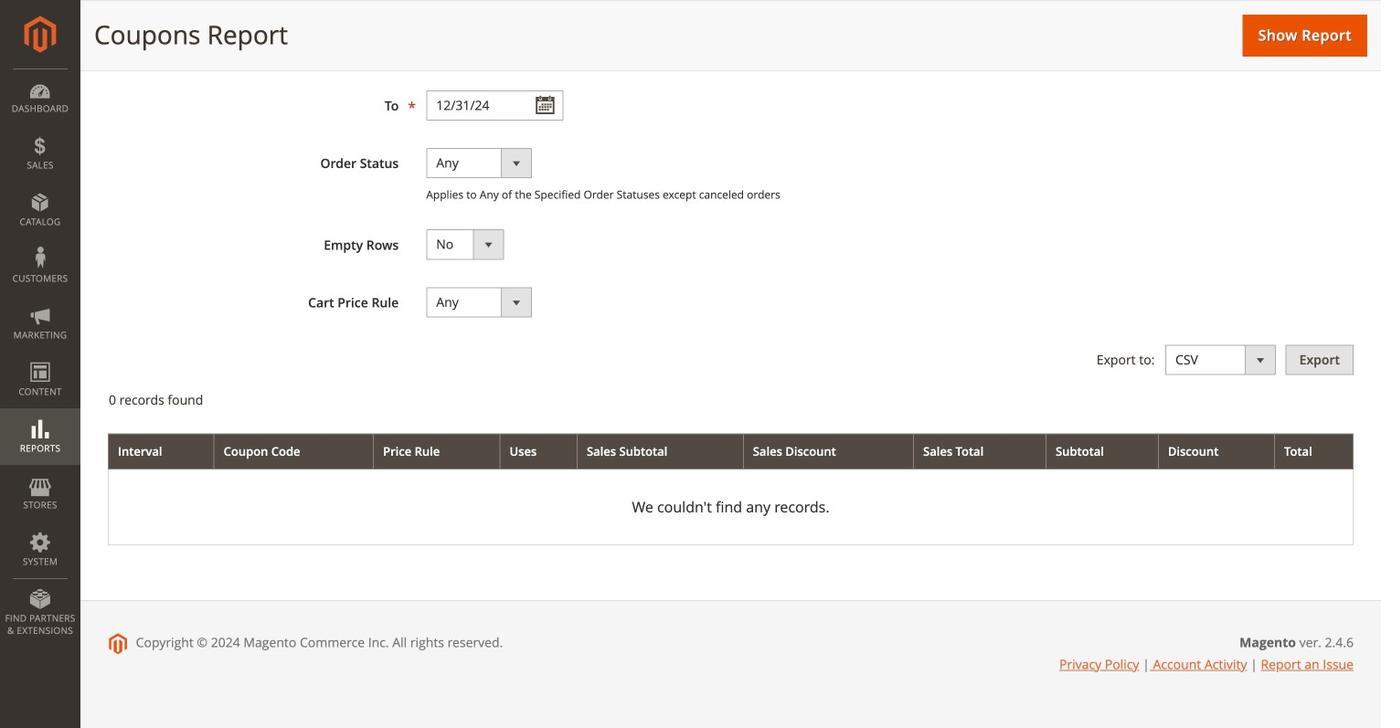 Task type: locate. For each thing, give the bounding box(es) containing it.
None text field
[[426, 90, 563, 121]]

None text field
[[426, 33, 563, 63]]

magento admin panel image
[[24, 16, 56, 53]]

menu bar
[[0, 69, 80, 647]]



